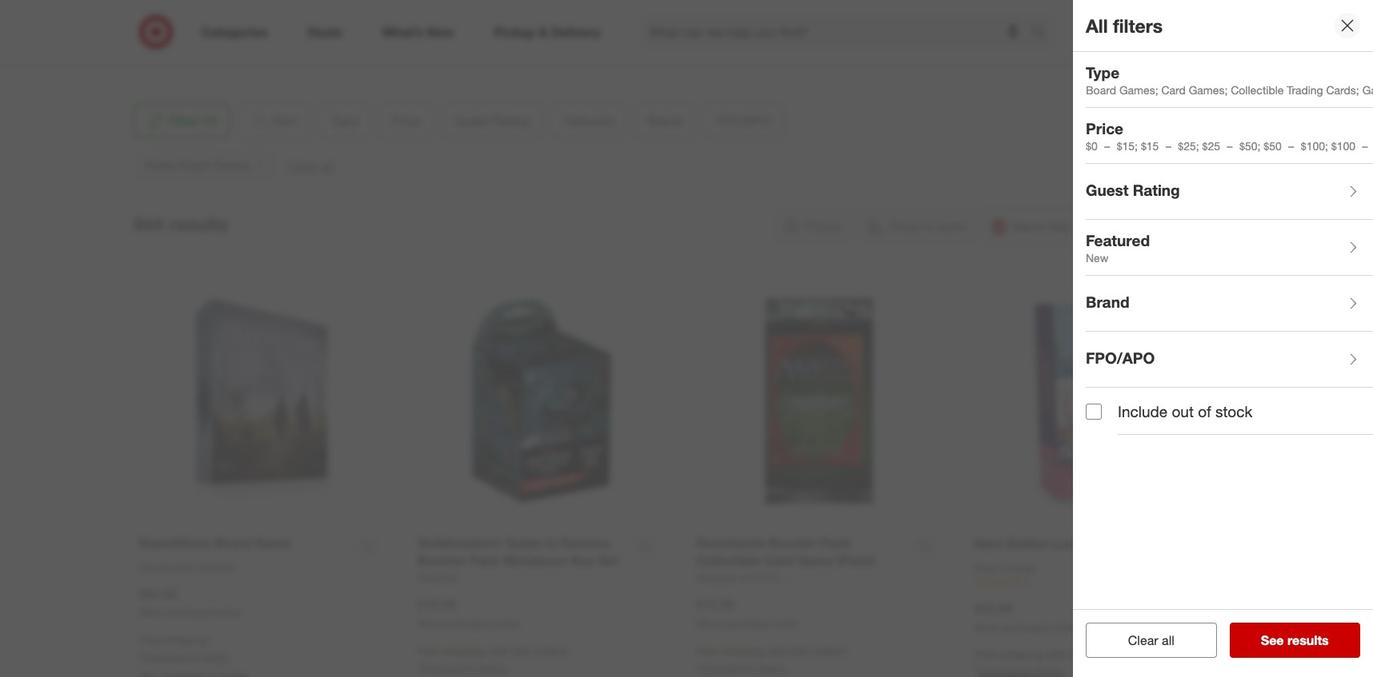 Task type: locate. For each thing, give the bounding box(es) containing it.
purchased down $20.99
[[1002, 622, 1048, 634]]

1 horizontal spatial with
[[767, 645, 788, 659]]

all
[[1162, 633, 1175, 649]]

$100;
[[1301, 140, 1328, 153]]

$35 for $20.99
[[1070, 649, 1088, 662]]

2 free shipping with $35 orders* * exclusions apply. from the left
[[696, 645, 849, 675]]

apply. down $18.99 when purchased online
[[478, 662, 508, 675]]

drive
[[259, 13, 284, 27]]

1 horizontal spatial apply.
[[478, 662, 508, 675]]

apply.
[[200, 651, 230, 664], [478, 662, 508, 675], [757, 662, 787, 675]]

1 horizontal spatial exclusions apply. button
[[422, 661, 508, 677]]

apply. for $15.95
[[757, 662, 787, 675]]

0 horizontal spatial with
[[489, 645, 510, 659]]

orders*
[[534, 645, 570, 659], [812, 645, 849, 659], [1091, 649, 1127, 662]]

online inside $84.95 when purchased online
[[215, 608, 241, 620]]

$35 down $20.99 when purchased online
[[1070, 649, 1088, 662]]

$35
[[513, 645, 531, 659], [791, 645, 809, 659], [1070, 649, 1088, 662]]

0 vertical spatial results
[[169, 213, 229, 235]]

when down $20.99
[[975, 622, 1000, 634]]

1 free shipping with $35 orders* * exclusions apply. from the left
[[418, 645, 570, 675]]

when down $84.95
[[139, 608, 164, 620]]

apply. down $15.95 when purchased online
[[757, 662, 787, 675]]

0 horizontal spatial free shipping with $35 orders* * exclusions apply.
[[418, 645, 570, 675]]

$35 for $15.95
[[791, 645, 809, 659]]

with down $18.99 when purchased online
[[489, 645, 510, 659]]

purchased inside $18.99 when purchased online
[[445, 619, 491, 631]]

* down $18.99
[[418, 662, 422, 675]]

purchased inside $84.95 when purchased online
[[167, 608, 213, 620]]

orders* for $20.99
[[1091, 649, 1127, 662]]

free shipping * * exclusions apply.
[[139, 634, 230, 664]]

$18.99 when purchased online
[[418, 597, 519, 631]]

card
[[1162, 84, 1186, 97]]

$35 down $18.99 when purchased online
[[513, 645, 531, 659]]

results
[[169, 213, 229, 235], [1288, 633, 1329, 649]]

online for $15.95
[[772, 619, 798, 631]]

exclusions apply. button down $84.95 when purchased online
[[143, 650, 230, 666]]

free for $15.95
[[696, 645, 718, 659]]

fitchburg
[[146, 29, 193, 43]]

exclusions apply. button for $18.99
[[422, 661, 508, 677]]

free down $18.99
[[418, 645, 440, 659]]

featured new
[[1086, 231, 1150, 265]]

free down $84.95
[[139, 634, 161, 648]]

clear all button
[[1086, 623, 1217, 659]]

exclusions
[[143, 651, 197, 664], [422, 662, 475, 675], [700, 662, 754, 675]]

exclusions apply. button down $18.99 when purchased online
[[422, 661, 508, 677]]

free
[[139, 634, 161, 648], [418, 645, 440, 659], [696, 645, 718, 659], [975, 649, 997, 662]]

when inside $15.95 when purchased online
[[696, 619, 721, 631]]

shipping
[[165, 634, 207, 648], [443, 645, 486, 659], [722, 645, 764, 659], [1000, 649, 1043, 662]]

0 horizontal spatial apply.
[[200, 651, 230, 664]]

us
[[146, 45, 161, 59]]

purchased
[[167, 608, 213, 620], [445, 619, 491, 631], [724, 619, 770, 631], [1002, 622, 1048, 634]]

when for $18.99
[[418, 619, 443, 631]]

1 horizontal spatial results
[[1288, 633, 1329, 649]]

$15
[[1141, 140, 1159, 153]]

purchased inside $20.99 when purchased online
[[1002, 622, 1048, 634]]

$25
[[1202, 140, 1220, 153]]

exclusions apply. button
[[143, 650, 230, 666], [422, 661, 508, 677], [700, 661, 787, 677]]

apply. down $84.95 when purchased online
[[200, 651, 230, 664]]

1 horizontal spatial $35
[[791, 645, 809, 659]]

shipping for $18.99
[[443, 645, 486, 659]]

0 horizontal spatial exclusions
[[143, 651, 197, 664]]

park
[[233, 13, 256, 27]]

$84.95
[[139, 586, 178, 602]]

guest
[[1086, 181, 1129, 199]]

exclusions down $84.95 when purchased online
[[143, 651, 197, 664]]

free shipping with $35 orders*
[[975, 649, 1127, 662]]

games;
[[1119, 84, 1158, 97], [1189, 84, 1228, 97]]

shipping for $20.99
[[1000, 649, 1043, 662]]

2 horizontal spatial $35
[[1070, 649, 1088, 662]]

purchased up free shipping * * exclusions apply.
[[167, 608, 213, 620]]

when
[[139, 608, 164, 620], [418, 619, 443, 631], [696, 619, 721, 631], [975, 622, 1000, 634]]

see
[[1261, 633, 1284, 649]]

brand button
[[1086, 276, 1373, 332]]

featured
[[1086, 231, 1150, 249]]

free shipping with $35 orders* * exclusions apply.
[[418, 645, 570, 675], [696, 645, 849, 675]]

results right 944
[[169, 213, 229, 235]]

online inside $18.99 when purchased online
[[494, 619, 519, 631]]

games; right "card"
[[1189, 84, 1228, 97]]

when down $15.95
[[696, 619, 721, 631]]

0 horizontal spatial games;
[[1119, 84, 1158, 97]]

shipping down $84.95 when purchased online
[[165, 634, 207, 648]]

when inside $20.99 when purchased online
[[975, 622, 1000, 634]]

clear all
[[1128, 633, 1175, 649]]

when inside $84.95 when purchased online
[[139, 608, 164, 620]]

when inside $18.99 when purchased online
[[418, 619, 443, 631]]

online
[[215, 608, 241, 620], [494, 619, 519, 631], [772, 619, 798, 631], [1051, 622, 1076, 634]]

purchased down $18.99
[[445, 619, 491, 631]]

1 horizontal spatial exclusions
[[422, 662, 475, 675]]

shipping down $18.99 when purchased online
[[443, 645, 486, 659]]

shipping down $20.99 when purchased online
[[1000, 649, 1043, 662]]

$15;
[[1117, 140, 1138, 153]]

1 horizontal spatial orders*
[[812, 645, 849, 659]]

type
[[1086, 63, 1120, 81]]

2 horizontal spatial exclusions
[[700, 662, 754, 675]]

when for $15.95
[[696, 619, 721, 631]]

2 horizontal spatial exclusions apply. button
[[700, 661, 787, 677]]

with down $20.99 when purchased online
[[1046, 649, 1067, 662]]

$35 down $15.95 when purchased online
[[791, 645, 809, 659]]

* down $84.95
[[139, 651, 143, 664]]

online inside $20.99 when purchased online
[[1051, 622, 1076, 634]]

What can we help you find? suggestions appear below search field
[[640, 14, 1036, 50]]

free shipping with $35 orders* * exclusions apply. down $15.95 when purchased online
[[696, 645, 849, 675]]

games; left "card"
[[1119, 84, 1158, 97]]

results for see results
[[1288, 633, 1329, 649]]

2 horizontal spatial apply.
[[757, 662, 787, 675]]

filters
[[1113, 14, 1163, 37]]

$84.95 when purchased online
[[139, 586, 241, 620]]

online for $20.99
[[1051, 622, 1076, 634]]

free shipping with $35 orders* * exclusions apply. down $18.99 when purchased online
[[418, 645, 570, 675]]

1 vertical spatial results
[[1288, 633, 1329, 649]]

cards;
[[1326, 84, 1359, 97]]

purchased inside $15.95 when purchased online
[[724, 619, 770, 631]]

brand
[[1086, 293, 1130, 311]]

1 games; from the left
[[1119, 84, 1158, 97]]

shipping inside free shipping * * exclusions apply.
[[165, 634, 207, 648]]

free down $15.95
[[696, 645, 718, 659]]

price
[[1086, 119, 1124, 137]]

$100
[[1331, 140, 1356, 153]]

results inside see results button
[[1288, 633, 1329, 649]]

include out of stock
[[1118, 403, 1253, 421]]

results right see
[[1288, 633, 1329, 649]]

with
[[489, 645, 510, 659], [767, 645, 788, 659], [1046, 649, 1067, 662]]

with down $15.95 when purchased online
[[767, 645, 788, 659]]

2 horizontal spatial orders*
[[1091, 649, 1127, 662]]

apply. for $18.99
[[478, 662, 508, 675]]

all filters dialog
[[1073, 0, 1373, 678]]

2 horizontal spatial with
[[1046, 649, 1067, 662]]

search
[[1024, 25, 1063, 41]]

0 horizontal spatial results
[[169, 213, 229, 235]]

0 horizontal spatial $35
[[513, 645, 531, 659]]

exclusions down $18.99 when purchased online
[[422, 662, 475, 675]]

$50
[[1264, 140, 1282, 153]]

exclusions down $15.95 when purchased online
[[700, 662, 754, 675]]

1 horizontal spatial games;
[[1189, 84, 1228, 97]]

exclusions apply. button down $15.95 when purchased online
[[700, 661, 787, 677]]

online inside $15.95 when purchased online
[[772, 619, 798, 631]]

include
[[1118, 403, 1168, 421]]

when down $18.99
[[418, 619, 443, 631]]

1 horizontal spatial free shipping with $35 orders* * exclusions apply.
[[696, 645, 849, 675]]

Include out of stock checkbox
[[1086, 404, 1102, 420]]

$35 for $18.99
[[513, 645, 531, 659]]

with for $20.99
[[1046, 649, 1067, 662]]

purchased down $15.95
[[724, 619, 770, 631]]

purchased for $15.95
[[724, 619, 770, 631]]

$15.95 when purchased online
[[696, 597, 798, 631]]

2835 commerce park drive fitchburg , wi 53719 us
[[146, 13, 284, 59]]

exclusions for $18.99
[[422, 662, 475, 675]]

fpo/apo button
[[1086, 332, 1373, 388]]

free down $20.99
[[975, 649, 997, 662]]

*
[[207, 634, 211, 648], [139, 651, 143, 664], [418, 662, 422, 675], [696, 662, 700, 675]]

shipping down $15.95 when purchased online
[[722, 645, 764, 659]]

0 horizontal spatial orders*
[[534, 645, 570, 659]]



Task type: describe. For each thing, give the bounding box(es) containing it.
1 link
[[975, 577, 1222, 590]]

free for $20.99
[[975, 649, 997, 662]]

orders* for $18.99
[[534, 645, 570, 659]]

1
[[1024, 577, 1030, 589]]

apply. inside free shipping * * exclusions apply.
[[200, 651, 230, 664]]

2 games; from the left
[[1189, 84, 1228, 97]]

* down $15.95
[[696, 662, 700, 675]]

2835
[[146, 13, 171, 27]]

purchased for $84.95
[[167, 608, 213, 620]]

guest rating button
[[1086, 164, 1373, 220]]

wi
[[199, 29, 212, 43]]

$25;
[[1178, 140, 1199, 153]]

$20.99
[[975, 601, 1013, 617]]

see results
[[1261, 633, 1329, 649]]

stock
[[1215, 403, 1253, 421]]

search button
[[1024, 14, 1063, 53]]

,
[[193, 29, 196, 43]]

see results button
[[1230, 623, 1360, 659]]

* down $84.95 when purchased online
[[207, 634, 211, 648]]

ga
[[1363, 84, 1373, 97]]

exclusions inside free shipping * * exclusions apply.
[[143, 651, 197, 664]]

when for $20.99
[[975, 622, 1000, 634]]

944 results
[[133, 213, 229, 235]]

results for 944 results
[[169, 213, 229, 235]]

rating
[[1133, 181, 1180, 199]]

all
[[1086, 14, 1108, 37]]

free inside free shipping * * exclusions apply.
[[139, 634, 161, 648]]

guest rating
[[1086, 181, 1180, 199]]

$15.95
[[696, 597, 735, 613]]

$20.99 when purchased online
[[975, 601, 1076, 634]]

free for $18.99
[[418, 645, 440, 659]]

with for $15.95
[[767, 645, 788, 659]]

price $0  –  $15; $15  –  $25; $25  –  $50; $50  –  $100; $100  –  
[[1086, 119, 1373, 153]]

out
[[1172, 403, 1194, 421]]

online for $84.95
[[215, 608, 241, 620]]

purchased for $20.99
[[1002, 622, 1048, 634]]

board
[[1086, 84, 1116, 97]]

with for $18.99
[[489, 645, 510, 659]]

new
[[1086, 252, 1109, 265]]

$18.99
[[418, 597, 456, 613]]

fpo/apo
[[1086, 349, 1155, 367]]

$0
[[1086, 140, 1098, 153]]

shipping for $15.95
[[722, 645, 764, 659]]

free shipping with $35 orders* * exclusions apply. for $15.95
[[696, 645, 849, 675]]

trading
[[1287, 84, 1323, 97]]

all filters
[[1086, 14, 1163, 37]]

type board games; card games; collectible trading cards; ga
[[1086, 63, 1373, 97]]

free shipping with $35 orders* * exclusions apply. for $18.99
[[418, 645, 570, 675]]

exclusions apply. button for $15.95
[[700, 661, 787, 677]]

of
[[1198, 403, 1211, 421]]

orders* for $15.95
[[812, 645, 849, 659]]

purchased for $18.99
[[445, 619, 491, 631]]

53719
[[215, 29, 246, 43]]

0 horizontal spatial exclusions apply. button
[[143, 650, 230, 666]]

$50;
[[1240, 140, 1261, 153]]

commerce
[[174, 13, 230, 27]]

when for $84.95
[[139, 608, 164, 620]]

944
[[133, 213, 164, 235]]

collectible
[[1231, 84, 1284, 97]]

online for $18.99
[[494, 619, 519, 631]]

exclusions for $15.95
[[700, 662, 754, 675]]

clear
[[1128, 633, 1158, 649]]



Task type: vqa. For each thing, say whether or not it's contained in the screenshot.
store for a
no



